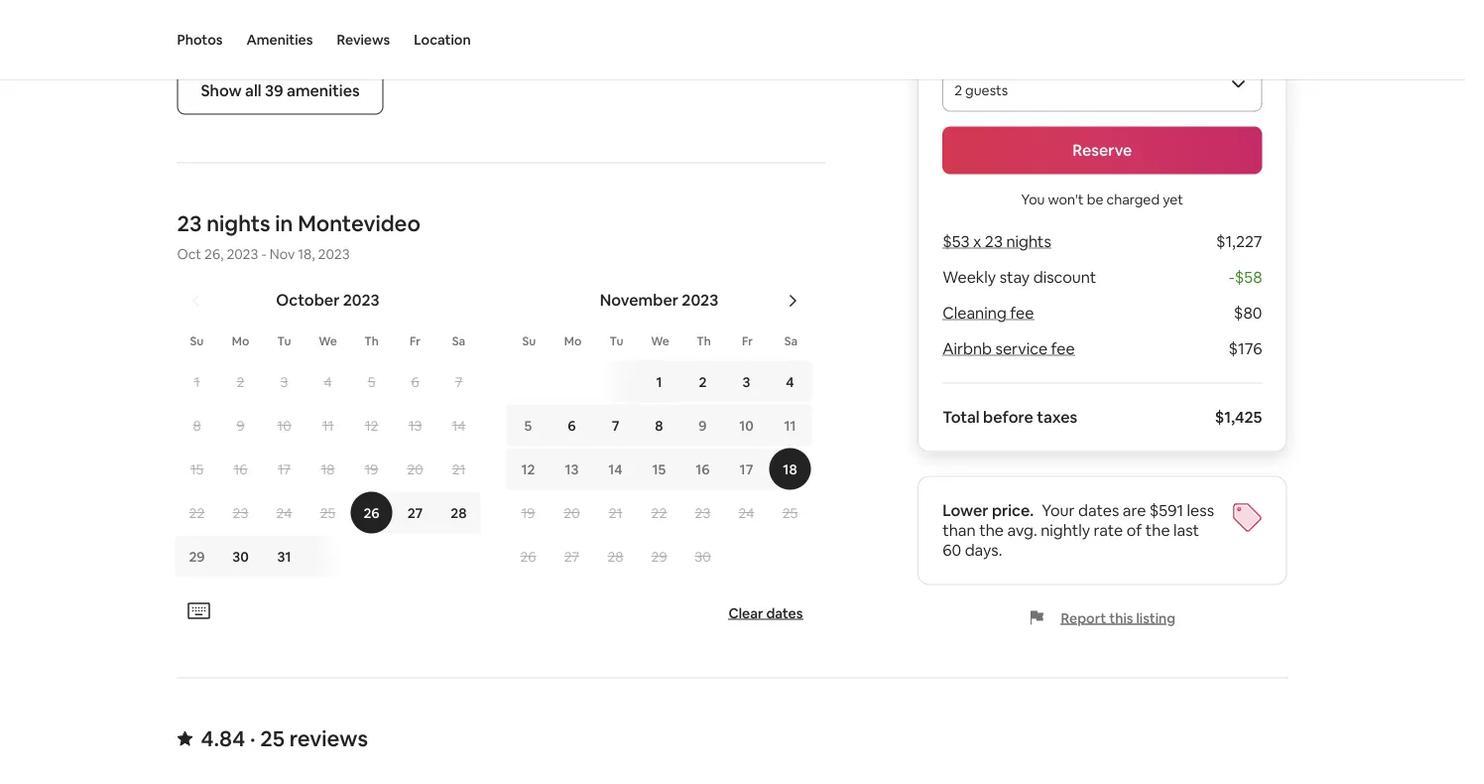 Task type: vqa. For each thing, say whether or not it's contained in the screenshot.
Rate
yes



Task type: locate. For each thing, give the bounding box(es) containing it.
14 button
[[437, 405, 481, 446], [594, 448, 638, 490]]

dates right "clear"
[[767, 604, 803, 622]]

2 24 button from the left
[[725, 492, 769, 534]]

2 su from the left
[[523, 333, 536, 349]]

25 button
[[306, 492, 350, 534], [769, 492, 812, 534]]

1 horizontal spatial 14
[[609, 460, 623, 478]]

1 horizontal spatial 15 button
[[638, 448, 681, 490]]

2 18 from the left
[[783, 460, 798, 478]]

1 we from the left
[[319, 333, 337, 349]]

dates inside the your dates are $591 less than the avg. nightly rate of the last 60 days.
[[1079, 500, 1120, 520]]

1 horizontal spatial 30
[[695, 548, 711, 565]]

1 horizontal spatial 14 button
[[594, 448, 638, 490]]

2 for first 2 button from left
[[237, 373, 245, 391]]

8
[[193, 417, 201, 434], [655, 417, 664, 434]]

0 horizontal spatial 19 button
[[350, 448, 394, 490]]

1 3 from the left
[[280, 373, 288, 391]]

23 inside 23 nights in montevideo oct 26, 2023 - nov 18, 2023
[[177, 210, 202, 238]]

18,
[[298, 245, 315, 263]]

1 vertical spatial 6 button
[[550, 405, 594, 446]]

1 11 from the left
[[322, 417, 334, 434]]

1 4 from the left
[[324, 373, 332, 391]]

0 horizontal spatial 6
[[411, 373, 419, 391]]

2 mo from the left
[[564, 333, 582, 349]]

0 horizontal spatial we
[[319, 333, 337, 349]]

1 horizontal spatial 21
[[609, 504, 623, 522]]

1 horizontal spatial 27
[[565, 548, 580, 565]]

amenities button
[[247, 0, 313, 79]]

fr
[[410, 333, 421, 349], [742, 333, 753, 349]]

1 horizontal spatial 10
[[740, 417, 754, 434]]

1 29 from the left
[[189, 548, 205, 565]]

0 horizontal spatial tu
[[277, 333, 291, 349]]

1 16 from the left
[[234, 460, 248, 478]]

31 button
[[263, 536, 347, 577]]

1 vertical spatial 28
[[608, 548, 624, 565]]

guests
[[966, 81, 1009, 98]]

of
[[1127, 520, 1143, 540]]

0 horizontal spatial 18
[[321, 460, 335, 478]]

1 horizontal spatial 16
[[696, 460, 710, 478]]

total before taxes
[[943, 407, 1078, 427]]

0 horizontal spatial 27 button
[[394, 492, 437, 534]]

1 horizontal spatial fee
[[1052, 338, 1076, 359]]

11 for 1st 11 button from the right
[[785, 417, 797, 434]]

nightly
[[1041, 520, 1091, 540]]

oct
[[177, 245, 201, 263]]

1 vertical spatial 14
[[609, 460, 623, 478]]

0 horizontal spatial 21 button
[[437, 448, 481, 490]]

1 vertical spatial 21 button
[[594, 492, 638, 534]]

0 vertical spatial 26
[[364, 504, 380, 522]]

0 horizontal spatial 20
[[407, 460, 423, 478]]

1 vertical spatial 5 button
[[507, 405, 550, 446]]

1 horizontal spatial 30 button
[[681, 536, 725, 577]]

2023 right the 26,
[[227, 245, 258, 263]]

1 horizontal spatial fr
[[742, 333, 753, 349]]

0 horizontal spatial 9
[[237, 417, 245, 434]]

0 vertical spatial 28
[[451, 504, 467, 522]]

22
[[189, 504, 205, 522], [652, 504, 667, 522]]

dates inside 'button'
[[767, 604, 803, 622]]

in
[[275, 210, 293, 238]]

the right of at the bottom right
[[1146, 520, 1171, 540]]

16 for 2nd 16 'button' from right
[[234, 460, 248, 478]]

- left nov
[[262, 245, 267, 263]]

1 horizontal spatial 7 button
[[594, 405, 638, 446]]

1 horizontal spatial 25
[[320, 504, 336, 522]]

0 horizontal spatial 19
[[365, 460, 379, 478]]

2 button
[[219, 361, 263, 403], [681, 361, 725, 403]]

1 22 button from the left
[[175, 492, 219, 534]]

1 horizontal spatial 25 button
[[769, 492, 812, 534]]

1 horizontal spatial 1 button
[[597, 361, 681, 403]]

the
[[980, 520, 1004, 540], [1146, 520, 1171, 540]]

1 15 button from the left
[[175, 448, 219, 490]]

th down november 2023
[[697, 333, 711, 349]]

21 for right 21 button
[[609, 504, 623, 522]]

your
[[1042, 500, 1075, 520]]

28 for the right 28 button
[[608, 548, 624, 565]]

0 horizontal spatial dates
[[767, 604, 803, 622]]

2023 right october
[[343, 290, 380, 310]]

0 vertical spatial 26 button
[[350, 492, 394, 534]]

1 fr from the left
[[410, 333, 421, 349]]

0 horizontal spatial 24 button
[[263, 492, 306, 534]]

19 button
[[350, 448, 394, 490], [507, 492, 550, 534]]

30
[[233, 548, 249, 565], [695, 548, 711, 565]]

1 vertical spatial 7
[[612, 417, 620, 434]]

photos
[[177, 31, 223, 49]]

25
[[320, 504, 336, 522], [783, 504, 798, 522], [260, 725, 285, 753]]

0 vertical spatial 7 button
[[437, 361, 481, 403]]

1 horizontal spatial 18 button
[[769, 448, 812, 490]]

1 su from the left
[[190, 333, 204, 349]]

before
[[984, 407, 1034, 427]]

0 horizontal spatial th
[[364, 333, 379, 349]]

18 button
[[306, 448, 350, 490], [769, 448, 812, 490]]

1 horizontal spatial 15
[[653, 460, 666, 478]]

30 button up the clear dates 'button'
[[681, 536, 725, 577]]

2 11 from the left
[[785, 417, 797, 434]]

we
[[319, 333, 337, 349], [651, 333, 670, 349]]

2 16 from the left
[[696, 460, 710, 478]]

1 10 from the left
[[277, 417, 291, 434]]

nights
[[207, 210, 271, 238], [1007, 231, 1052, 251]]

0 horizontal spatial 22 button
[[175, 492, 219, 534]]

1 23 button from the left
[[219, 492, 263, 534]]

1 8 from the left
[[193, 417, 201, 434]]

1 11 button from the left
[[306, 405, 350, 446]]

15 for 1st 15 button from left
[[190, 460, 204, 478]]

12 for 12 button to the top
[[365, 417, 378, 434]]

0 horizontal spatial 4
[[324, 373, 332, 391]]

15 for 2nd 15 button from left
[[653, 460, 666, 478]]

14
[[452, 417, 466, 434], [609, 460, 623, 478]]

2 3 button from the left
[[725, 361, 769, 403]]

0 horizontal spatial fr
[[410, 333, 421, 349]]

1 horizontal spatial 19
[[522, 504, 535, 522]]

1 horizontal spatial 12
[[522, 460, 535, 478]]

1 vertical spatial 13 button
[[550, 448, 594, 490]]

0 horizontal spatial 2
[[237, 373, 245, 391]]

2 1 from the left
[[657, 373, 663, 391]]

0 vertical spatial 12
[[365, 417, 378, 434]]

nights inside 23 nights in montevideo oct 26, 2023 - nov 18, 2023
[[207, 210, 271, 238]]

0 horizontal spatial 25
[[260, 725, 285, 753]]

listing
[[1137, 609, 1176, 627]]

the left avg.
[[980, 520, 1004, 540]]

13 button
[[394, 405, 437, 446], [550, 448, 594, 490]]

17
[[278, 460, 291, 478], [740, 460, 754, 478]]

th
[[364, 333, 379, 349], [697, 333, 711, 349]]

1 24 button from the left
[[263, 492, 306, 534]]

0 horizontal spatial 12 button
[[350, 405, 394, 446]]

0 horizontal spatial 10 button
[[263, 405, 306, 446]]

dates for clear
[[767, 604, 803, 622]]

$176
[[1229, 338, 1263, 359]]

2023
[[227, 245, 258, 263], [318, 245, 350, 263], [343, 290, 380, 310], [682, 290, 719, 310]]

1 horizontal spatial 28
[[608, 548, 624, 565]]

2 guests button
[[943, 55, 1263, 110]]

2 15 from the left
[[653, 460, 666, 478]]

fee up service
[[1011, 302, 1035, 323]]

2 3 from the left
[[743, 373, 751, 391]]

0 vertical spatial 21
[[452, 460, 466, 478]]

all
[[245, 81, 262, 101]]

th down october 2023
[[364, 333, 379, 349]]

tu down october
[[277, 333, 291, 349]]

16 for 2nd 16 'button' from the left
[[696, 460, 710, 478]]

tu down november
[[610, 333, 624, 349]]

16
[[234, 460, 248, 478], [696, 460, 710, 478]]

5 for the topmost 5 button
[[368, 373, 376, 391]]

0 horizontal spatial 3 button
[[263, 361, 306, 403]]

fee right service
[[1052, 338, 1076, 359]]

1 horizontal spatial dates
[[1079, 500, 1120, 520]]

1 horizontal spatial 20 button
[[550, 492, 594, 534]]

1 th from the left
[[364, 333, 379, 349]]

15
[[190, 460, 204, 478], [653, 460, 666, 478]]

0 horizontal spatial 24
[[277, 504, 292, 522]]

x
[[974, 231, 982, 251]]

0 vertical spatial 6 button
[[394, 361, 437, 403]]

fee
[[1011, 302, 1035, 323], [1052, 338, 1076, 359]]

31
[[277, 548, 291, 565]]

2 8 from the left
[[655, 417, 664, 434]]

2 10 button from the left
[[725, 405, 769, 446]]

2 8 button from the left
[[638, 405, 681, 446]]

2 sa from the left
[[785, 333, 798, 349]]

$591
[[1150, 500, 1184, 520]]

$53 x 23 nights
[[943, 231, 1052, 251]]

26 button
[[350, 492, 394, 534], [507, 536, 550, 577]]

0 horizontal spatial nights
[[207, 210, 271, 238]]

2 horizontal spatial 25
[[783, 504, 798, 522]]

won't
[[1049, 190, 1084, 208]]

2 23 button from the left
[[681, 492, 725, 534]]

1 vertical spatial 26
[[521, 548, 536, 565]]

0 horizontal spatial 29
[[189, 548, 205, 565]]

0 horizontal spatial 15
[[190, 460, 204, 478]]

6 button
[[394, 361, 437, 403], [550, 405, 594, 446]]

sa
[[452, 333, 466, 349], [785, 333, 798, 349]]

1 horizontal spatial 3
[[743, 373, 751, 391]]

2
[[955, 81, 963, 98], [237, 373, 245, 391], [699, 373, 707, 391]]

2 17 button from the left
[[725, 448, 769, 490]]

charged
[[1107, 190, 1160, 208]]

0 horizontal spatial 25 button
[[306, 492, 350, 534]]

0 horizontal spatial 28 button
[[437, 492, 481, 534]]

1 horizontal spatial 26
[[521, 548, 536, 565]]

20
[[407, 460, 423, 478], [564, 504, 580, 522]]

mo
[[232, 333, 249, 349], [564, 333, 582, 349]]

0 horizontal spatial 30
[[233, 548, 249, 565]]

28 button
[[437, 492, 481, 534], [594, 536, 638, 577]]

october 2023
[[276, 290, 380, 310]]

11
[[322, 417, 334, 434], [785, 417, 797, 434]]

0 vertical spatial dates
[[1079, 500, 1120, 520]]

27
[[408, 504, 423, 522], [565, 548, 580, 565]]

1 29 button from the left
[[175, 536, 219, 577]]

- down $1,227
[[1229, 267, 1235, 287]]

20 button
[[394, 448, 437, 490], [550, 492, 594, 534]]

2 9 button from the left
[[681, 405, 725, 446]]

11 for first 11 button
[[322, 417, 334, 434]]

2 we from the left
[[651, 333, 670, 349]]

12 button
[[350, 405, 394, 446], [507, 448, 550, 490]]

24 button
[[263, 492, 306, 534], [725, 492, 769, 534]]

calendar application
[[153, 269, 1466, 623]]

2 the from the left
[[1146, 520, 1171, 540]]

30 button left 31
[[219, 536, 263, 577]]

1 8 button from the left
[[175, 405, 219, 446]]

29
[[189, 548, 205, 565], [652, 548, 667, 565]]

1 horizontal spatial 4
[[786, 373, 795, 391]]

2 30 from the left
[[695, 548, 711, 565]]

8 for first 8 button from the right
[[655, 417, 664, 434]]

7
[[455, 373, 463, 391], [612, 417, 620, 434]]

2 inside "2 guests" popup button
[[955, 81, 963, 98]]

0 horizontal spatial 13
[[409, 417, 422, 434]]

1 horizontal spatial 29 button
[[638, 536, 681, 577]]

nights up weekly stay discount
[[1007, 231, 1052, 251]]

4
[[324, 373, 332, 391], [786, 373, 795, 391]]

2 16 button from the left
[[681, 448, 725, 490]]

7 button
[[437, 361, 481, 403], [594, 405, 638, 446]]

2 22 button from the left
[[638, 492, 681, 534]]

2 29 from the left
[[652, 548, 667, 565]]

1 vertical spatial 7 button
[[594, 405, 638, 446]]

nov
[[270, 245, 295, 263]]

1 vertical spatial 13
[[565, 460, 579, 478]]

0 horizontal spatial 12
[[365, 417, 378, 434]]

1 15 from the left
[[190, 460, 204, 478]]

3 for 1st 3 button from right
[[743, 373, 751, 391]]

0 vertical spatial -
[[262, 245, 267, 263]]

you
[[1022, 190, 1046, 208]]

reserve
[[1073, 140, 1133, 160]]

0 horizontal spatial -
[[262, 245, 267, 263]]

0 horizontal spatial 27
[[408, 504, 423, 522]]

1 horizontal spatial 27 button
[[550, 536, 594, 577]]

1 horizontal spatial 17 button
[[725, 448, 769, 490]]

15 button
[[175, 448, 219, 490], [638, 448, 681, 490]]

we down october 2023
[[319, 333, 337, 349]]

0 horizontal spatial 28
[[451, 504, 467, 522]]

23 button
[[219, 492, 263, 534], [681, 492, 725, 534]]

9 button
[[219, 405, 263, 446], [681, 405, 725, 446]]

1 horizontal spatial 11
[[785, 417, 797, 434]]

5
[[368, 373, 376, 391], [525, 417, 532, 434]]

1 4 button from the left
[[306, 361, 350, 403]]

1 horizontal spatial tu
[[610, 333, 624, 349]]

1 9 button from the left
[[219, 405, 263, 446]]

0 horizontal spatial 10
[[277, 417, 291, 434]]

0 vertical spatial 27 button
[[394, 492, 437, 534]]

2 2 button from the left
[[681, 361, 725, 403]]

1 vertical spatial 28 button
[[594, 536, 638, 577]]

we down november 2023
[[651, 333, 670, 349]]

1 horizontal spatial 23 button
[[681, 492, 725, 534]]

0 horizontal spatial 26 button
[[350, 492, 394, 534]]

1 horizontal spatial 6 button
[[550, 405, 594, 446]]

1 2 button from the left
[[219, 361, 263, 403]]

8 for 2nd 8 button from right
[[193, 417, 201, 434]]

1 30 from the left
[[233, 548, 249, 565]]

5 button
[[350, 361, 394, 403], [507, 405, 550, 446]]

1 18 from the left
[[321, 460, 335, 478]]

26 for leftmost the 26 button
[[364, 504, 380, 522]]

0 horizontal spatial sa
[[452, 333, 466, 349]]

1 18 button from the left
[[306, 448, 350, 490]]

dates left are
[[1079, 500, 1120, 520]]

0 horizontal spatial mo
[[232, 333, 249, 349]]

tu
[[277, 333, 291, 349], [610, 333, 624, 349]]

nights up the 26,
[[207, 210, 271, 238]]



Task type: describe. For each thing, give the bounding box(es) containing it.
·
[[250, 725, 256, 753]]

- inside 23 nights in montevideo oct 26, 2023 - nov 18, 2023
[[262, 245, 267, 263]]

2 18 button from the left
[[769, 448, 812, 490]]

1 horizontal spatial -
[[1229, 267, 1235, 287]]

23 nights in montevideo oct 26, 2023 - nov 18, 2023
[[177, 210, 421, 263]]

1 9 from the left
[[237, 417, 245, 434]]

2 4 button from the left
[[769, 361, 812, 403]]

0 vertical spatial 12 button
[[350, 405, 394, 446]]

14 for the leftmost 14 button
[[452, 417, 466, 434]]

reserve button
[[943, 126, 1263, 174]]

$53 x 23 nights button
[[943, 231, 1052, 251]]

amenities
[[247, 31, 313, 49]]

show all 39 amenities
[[201, 81, 360, 101]]

1 tu from the left
[[277, 333, 291, 349]]

airbnb
[[943, 338, 993, 359]]

location
[[414, 31, 471, 49]]

1 1 from the left
[[194, 373, 200, 391]]

1 16 button from the left
[[219, 448, 263, 490]]

20 for leftmost '20' button
[[407, 460, 423, 478]]

-$58
[[1229, 267, 1263, 287]]

0 horizontal spatial 7 button
[[437, 361, 481, 403]]

1 30 button from the left
[[219, 536, 263, 577]]

lower price.
[[943, 500, 1035, 520]]

report this listing
[[1062, 609, 1176, 627]]

last
[[1174, 520, 1200, 540]]

weekly
[[943, 267, 997, 287]]

1 horizontal spatial 21 button
[[594, 492, 638, 534]]

november
[[600, 290, 679, 310]]

clear
[[729, 604, 764, 622]]

28 for 28 button to the top
[[451, 504, 467, 522]]

airbnb service fee
[[943, 338, 1076, 359]]

1 22 from the left
[[189, 504, 205, 522]]

2 22 from the left
[[652, 504, 667, 522]]

reviews button
[[337, 0, 390, 79]]

1 vertical spatial 27
[[565, 548, 580, 565]]

be
[[1087, 190, 1104, 208]]

0 vertical spatial 21 button
[[437, 448, 481, 490]]

dates for your
[[1079, 500, 1120, 520]]

0 horizontal spatial 7
[[455, 373, 463, 391]]

2 guests
[[955, 81, 1009, 98]]

location button
[[414, 0, 471, 79]]

0 vertical spatial 27
[[408, 504, 423, 522]]

report this listing button
[[1030, 609, 1176, 627]]

1 vertical spatial 19
[[522, 504, 535, 522]]

2 4 from the left
[[786, 373, 795, 391]]

2 tu from the left
[[610, 333, 624, 349]]

1 17 button from the left
[[263, 448, 306, 490]]

1 10 button from the left
[[263, 405, 306, 446]]

1 vertical spatial 14 button
[[594, 448, 638, 490]]

weekly stay discount
[[943, 267, 1097, 287]]

reviews
[[337, 31, 390, 49]]

show
[[201, 81, 242, 101]]

less
[[1188, 500, 1215, 520]]

21 for topmost 21 button
[[452, 460, 466, 478]]

montevideo
[[298, 210, 421, 238]]

1 horizontal spatial 13 button
[[550, 448, 594, 490]]

2 for second 2 button from left
[[699, 373, 707, 391]]

photos button
[[177, 0, 223, 79]]

14 for bottom 14 button
[[609, 460, 623, 478]]

discount
[[1034, 267, 1097, 287]]

yet
[[1163, 190, 1184, 208]]

1 horizontal spatial 12 button
[[507, 448, 550, 490]]

taxes
[[1037, 407, 1078, 427]]

60
[[943, 540, 962, 560]]

3 for 1st 3 button
[[280, 373, 288, 391]]

reviews
[[289, 725, 368, 753]]

2 11 button from the left
[[769, 405, 812, 446]]

1 horizontal spatial nights
[[1007, 231, 1052, 251]]

2 15 button from the left
[[638, 448, 681, 490]]

26 for the 26 button to the right
[[521, 548, 536, 565]]

$58
[[1235, 267, 1263, 287]]

1 24 from the left
[[277, 504, 292, 522]]

rate
[[1094, 520, 1124, 540]]

days.
[[965, 540, 1003, 560]]

5 for right 5 button
[[525, 417, 532, 434]]

12 for right 12 button
[[522, 460, 535, 478]]

0 horizontal spatial 14 button
[[437, 405, 481, 446]]

$80
[[1235, 302, 1263, 323]]

$53
[[943, 231, 970, 251]]

1 horizontal spatial 5 button
[[507, 405, 550, 446]]

2 fr from the left
[[742, 333, 753, 349]]

0 vertical spatial 28 button
[[437, 492, 481, 534]]

1 1 button from the left
[[175, 361, 219, 403]]

25 for first 25 button from right
[[783, 504, 798, 522]]

2 1 button from the left
[[597, 361, 681, 403]]

1 sa from the left
[[452, 333, 466, 349]]

are
[[1123, 500, 1147, 520]]

$1,425
[[1216, 407, 1263, 427]]

0 horizontal spatial 6 button
[[394, 361, 437, 403]]

cleaning fee
[[943, 302, 1035, 323]]

cleaning fee button
[[943, 302, 1035, 323]]

november 2023
[[600, 290, 719, 310]]

1 vertical spatial fee
[[1052, 338, 1076, 359]]

0 vertical spatial 19 button
[[350, 448, 394, 490]]

2 9 from the left
[[699, 417, 707, 434]]

show all 39 amenities button
[[177, 67, 384, 115]]

cleaning
[[943, 302, 1007, 323]]

0 vertical spatial fee
[[1011, 302, 1035, 323]]

1 mo from the left
[[232, 333, 249, 349]]

stay
[[1000, 267, 1030, 287]]

1 horizontal spatial 7
[[612, 417, 620, 434]]

2023 right november
[[682, 290, 719, 310]]

$1,227
[[1217, 231, 1263, 251]]

airbnb service fee button
[[943, 338, 1076, 359]]

1 horizontal spatial 28 button
[[594, 536, 638, 577]]

report
[[1062, 609, 1107, 627]]

13 for topmost the 13 "button"
[[409, 417, 422, 434]]

1 17 from the left
[[278, 460, 291, 478]]

than
[[943, 520, 976, 540]]

13 for right the 13 "button"
[[565, 460, 579, 478]]

1 the from the left
[[980, 520, 1004, 540]]

this
[[1110, 609, 1134, 627]]

0 vertical spatial 13 button
[[394, 405, 437, 446]]

39
[[265, 81, 283, 101]]

1 vertical spatial 27 button
[[550, 536, 594, 577]]

0 horizontal spatial 20 button
[[394, 448, 437, 490]]

clear dates
[[729, 604, 803, 622]]

25 for first 25 button from left
[[320, 504, 336, 522]]

2 25 button from the left
[[769, 492, 812, 534]]

26,
[[205, 245, 224, 263]]

2 th from the left
[[697, 333, 711, 349]]

1 vertical spatial 19 button
[[507, 492, 550, 534]]

4.84 · 25 reviews
[[201, 725, 368, 753]]

clear dates button
[[721, 596, 811, 630]]

1 3 button from the left
[[263, 361, 306, 403]]

1 25 button from the left
[[306, 492, 350, 534]]

2 24 from the left
[[739, 504, 755, 522]]

amenities
[[287, 81, 360, 101]]

you won't be charged yet
[[1022, 190, 1184, 208]]

service
[[996, 338, 1048, 359]]

2 17 from the left
[[740, 460, 754, 478]]

2 30 button from the left
[[681, 536, 725, 577]]

2 29 button from the left
[[638, 536, 681, 577]]

20 for the rightmost '20' button
[[564, 504, 580, 522]]

total
[[943, 407, 980, 427]]

your dates are $591 less than the avg. nightly rate of the last 60 days.
[[943, 500, 1215, 560]]

2023 right 18,
[[318, 245, 350, 263]]

lower
[[943, 500, 989, 520]]

0 vertical spatial 5 button
[[350, 361, 394, 403]]

avg.
[[1008, 520, 1038, 540]]

6 for the right 6 button
[[568, 417, 576, 434]]

1 horizontal spatial 26 button
[[507, 536, 550, 577]]

4.84
[[201, 725, 245, 753]]

6 for left 6 button
[[411, 373, 419, 391]]

0 vertical spatial 19
[[365, 460, 379, 478]]

2 10 from the left
[[740, 417, 754, 434]]

price.
[[992, 500, 1035, 520]]

october
[[276, 290, 340, 310]]



